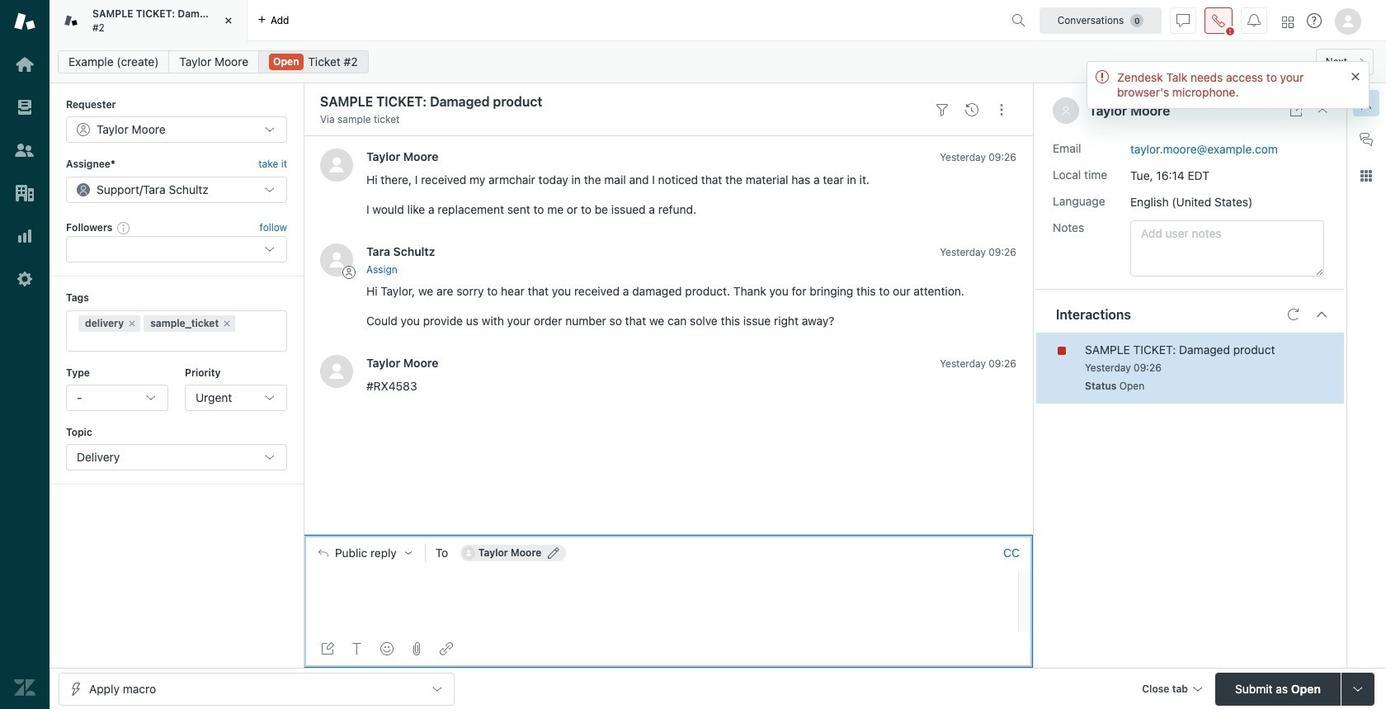 Task type: locate. For each thing, give the bounding box(es) containing it.
1 avatar image from the top
[[320, 149, 353, 182]]

organizations image
[[14, 182, 35, 204]]

insert emojis image
[[381, 642, 394, 655]]

info on adding followers image
[[118, 221, 131, 234]]

ticket actions image
[[996, 103, 1009, 116]]

remove image
[[127, 318, 137, 328], [222, 318, 232, 328]]

2 vertical spatial avatar image
[[320, 355, 353, 388]]

displays possible ticket submission types image
[[1352, 682, 1365, 695]]

2 avatar image from the top
[[320, 244, 353, 277]]

zendesk image
[[14, 677, 35, 698]]

2 remove image from the left
[[222, 318, 232, 328]]

0 vertical spatial avatar image
[[320, 149, 353, 182]]

avatar image
[[320, 149, 353, 182], [320, 244, 353, 277], [320, 355, 353, 388]]

get started image
[[14, 54, 35, 75]]

Add user notes text field
[[1131, 220, 1325, 276]]

1 vertical spatial avatar image
[[320, 244, 353, 277]]

format text image
[[351, 642, 364, 655]]

Yesterday 09:26 text field
[[940, 151, 1017, 164], [940, 246, 1017, 259], [940, 357, 1017, 370], [1086, 361, 1162, 374]]

views image
[[14, 97, 35, 118]]

Subject field
[[317, 92, 925, 111]]

1 horizontal spatial remove image
[[222, 318, 232, 328]]

draft mode image
[[321, 642, 334, 655]]

tab
[[50, 0, 248, 41]]

0 horizontal spatial remove image
[[127, 318, 137, 328]]

user image
[[1062, 106, 1072, 116]]

edit user image
[[548, 547, 560, 559]]

apps image
[[1360, 169, 1374, 182]]

zendesk products image
[[1283, 16, 1294, 28]]

tabs tab list
[[50, 0, 1005, 41]]

view more details image
[[1290, 104, 1303, 117]]

user image
[[1063, 107, 1070, 115]]



Task type: vqa. For each thing, say whether or not it's contained in the screenshot.
CLOSE Icon within Tabs tab list
yes



Task type: describe. For each thing, give the bounding box(es) containing it.
1 remove image from the left
[[127, 318, 137, 328]]

taylor.moore@example.com image
[[462, 546, 475, 560]]

get help image
[[1308, 13, 1322, 28]]

reporting image
[[14, 225, 35, 247]]

close image
[[1317, 104, 1330, 117]]

button displays agent's chat status as invisible. image
[[1177, 14, 1190, 27]]

admin image
[[14, 268, 35, 290]]

customers image
[[14, 140, 35, 161]]

Public reply composer text field
[[311, 570, 1014, 605]]

close image
[[220, 12, 237, 29]]

add attachment image
[[410, 642, 423, 655]]

add link (cmd k) image
[[440, 642, 453, 655]]

zendesk support image
[[14, 11, 35, 32]]

3 avatar image from the top
[[320, 355, 353, 388]]

events image
[[966, 103, 979, 116]]

customer context image
[[1360, 97, 1374, 110]]

notifications image
[[1248, 14, 1261, 27]]

conversationlabel log
[[304, 136, 1034, 535]]

filter image
[[936, 103, 949, 116]]

secondary element
[[50, 45, 1387, 78]]

main element
[[0, 0, 50, 709]]



